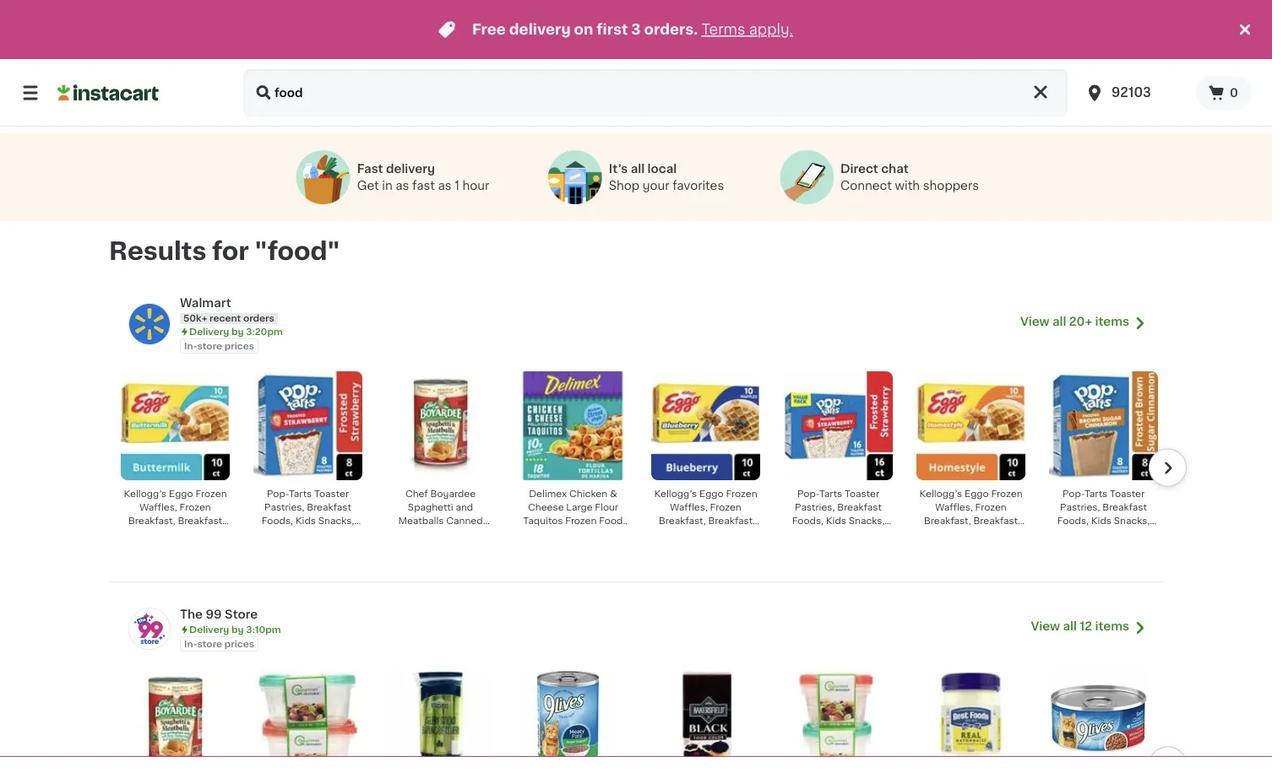 Task type: vqa. For each thing, say whether or not it's contained in the screenshot.
third Kids
yes



Task type: describe. For each thing, give the bounding box(es) containing it.
by for 3:10pm
[[231, 626, 244, 635]]

2 snacks, from the left
[[849, 517, 885, 526]]

Search field
[[243, 69, 1068, 117]]

pop-tarts toaster pastries, breakfast foods, kids snacks, frosted strawberry image for 2nd pop-tarts toaster pastries, breakfast foods, kids snacks, frosted strawberry button
[[784, 372, 893, 481]]

it's
[[609, 163, 628, 175]]

1 9lives wet cat food image from the left
[[519, 670, 618, 758]]

delivery by 3:20pm
[[189, 327, 283, 337]]

2 pop-tarts toaster pastries, breakfast foods, kids snacks, frosted strawberry button from the left
[[779, 371, 898, 539]]

taquitos
[[523, 517, 563, 526]]

free delivery on first 3 orders. terms apply.
[[472, 22, 793, 37]]

boyardee
[[430, 489, 476, 499]]

kellogg's eggo frozen waffles, frozen breakfast, breakfast food, blueberry
[[654, 489, 757, 539]]

view for view all 20+ items
[[1021, 316, 1050, 328]]

1 toaster from the left
[[314, 489, 349, 499]]

frosted for first pop-tarts toaster pastries, breakfast foods, kids snacks, frosted strawberry button
[[263, 530, 299, 539]]

fast
[[357, 163, 383, 175]]

frosted for pop-tarts toaster pastries, breakfast foods, kids snacks, frosted brown sugar cinnamon button
[[1055, 530, 1091, 539]]

results
[[109, 239, 206, 263]]

buttermilk
[[166, 530, 214, 539]]

all for 20+
[[1053, 316, 1067, 328]]

2 strawberry from the left
[[832, 530, 883, 539]]

view all 20+ items
[[1021, 316, 1130, 328]]

food, for blueberry
[[669, 530, 695, 539]]

pop-tarts toaster pastries, breakfast foods, kids snacks, frosted brown sugar cinnamon
[[1055, 489, 1152, 553]]

breakfast, for blueberry
[[659, 517, 706, 526]]

breakfast, for original
[[924, 517, 971, 526]]

delivery for free
[[509, 22, 571, 37]]

the 99 store show all 12 items element
[[180, 606, 1031, 623]]

2 9lives wet cat food image from the left
[[1049, 670, 1148, 758]]

0 horizontal spatial chef boyardee spaghetti and meatballs canned food image
[[121, 670, 230, 758]]

items for view all 20+ items
[[1095, 316, 1130, 328]]

1 foods, from the left
[[262, 517, 293, 526]]

large
[[566, 503, 593, 512]]

tarts inside pop-tarts toaster pastries, breakfast foods, kids snacks, frosted brown sugar cinnamon
[[1085, 489, 1108, 499]]

delimex chicken & cheese large flour taquitos frozen food snacks button
[[514, 371, 633, 539]]

1 in-store prices from the top
[[184, 342, 254, 351]]

apply.
[[749, 22, 793, 37]]

toaster inside pop-tarts toaster pastries, breakfast foods, kids snacks, frosted brown sugar cinnamon
[[1110, 489, 1145, 499]]

eggo for blueberry
[[700, 489, 724, 499]]

food, for buttermilk
[[137, 530, 163, 539]]

terms apply. link
[[702, 22, 793, 37]]

chat
[[881, 163, 909, 175]]

delivery by 3:10pm
[[189, 626, 281, 635]]

brown
[[1093, 530, 1123, 539]]

&
[[610, 489, 617, 499]]

walmart
[[180, 297, 231, 309]]

pop- inside pop-tarts toaster pastries, breakfast foods, kids snacks, frosted brown sugar cinnamon
[[1063, 489, 1085, 499]]

food, for original
[[939, 530, 965, 539]]

2 92103 button from the left
[[1085, 69, 1186, 117]]

1 pop-tarts toaster pastries, breakfast foods, kids snacks, frosted strawberry from the left
[[262, 489, 354, 539]]

delimex chicken & cheese large flour taquitos frozen food snacks image
[[519, 372, 628, 481]]

flour
[[595, 503, 618, 512]]

instacart logo image
[[57, 83, 159, 103]]

1 prices from the top
[[224, 342, 254, 351]]

view for view all 12 items
[[1031, 621, 1060, 633]]

waffles, for buttermilk
[[140, 503, 177, 512]]

2 in- from the top
[[184, 640, 197, 649]]

it's all local
[[609, 163, 677, 175]]

direct
[[841, 163, 878, 175]]

snacks
[[556, 530, 590, 539]]

terms
[[702, 22, 746, 37]]

kellogg's eggo frozen waffles, frozen breakfast, breakfast food, buttermilk image
[[121, 372, 230, 481]]

first
[[597, 22, 628, 37]]

20+
[[1069, 316, 1093, 328]]

1 kids from the left
[[296, 517, 316, 526]]

cheese
[[528, 503, 564, 512]]

original
[[967, 530, 1004, 539]]

kids inside pop-tarts toaster pastries, breakfast foods, kids snacks, frosted brown sugar cinnamon
[[1091, 517, 1112, 526]]

chef boyardee spaghetti and meatballs canned food
[[398, 489, 483, 539]]

2 pastries, from the left
[[795, 503, 835, 512]]

items for view all 12 items
[[1095, 621, 1130, 633]]

food inside chef boyardee spaghetti and meatballs canned food
[[429, 530, 453, 539]]

delimex
[[529, 489, 567, 499]]

view all 12 items
[[1031, 621, 1130, 633]]

and
[[456, 503, 473, 512]]



Task type: locate. For each thing, give the bounding box(es) containing it.
delivery for delivery by 3:10pm
[[189, 626, 229, 635]]

1 by from the top
[[231, 327, 244, 337]]

bakersfield food coloring image
[[651, 670, 760, 758]]

results for "food"
[[109, 239, 340, 263]]

pastries, inside pop-tarts toaster pastries, breakfast foods, kids snacks, frosted brown sugar cinnamon
[[1060, 503, 1100, 512]]

snacks, inside pop-tarts toaster pastries, breakfast foods, kids snacks, frosted brown sugar cinnamon
[[1114, 517, 1150, 526]]

walmart 50k+ recent orders
[[180, 297, 274, 323]]

item carousel region for view all 20+ items
[[92, 364, 1187, 589]]

pop-tarts toaster pastries, breakfast foods, kids snacks, frosted strawberry button
[[248, 371, 368, 539], [779, 371, 898, 539]]

1 vertical spatial store
[[197, 640, 222, 649]]

1 horizontal spatial snacks,
[[849, 517, 885, 526]]

toaster
[[314, 489, 349, 499], [845, 489, 880, 499], [1110, 489, 1145, 499]]

prices down delivery by 3:20pm
[[224, 342, 254, 351]]

limited time offer region
[[0, 0, 1235, 59]]

0 vertical spatial item carousel region
[[92, 364, 1187, 589]]

kellogg's eggo frozen waffles, frozen breakfast, breakfast food, original
[[920, 489, 1023, 539]]

all
[[631, 163, 645, 175], [1053, 316, 1067, 328], [1063, 621, 1077, 633]]

1 vertical spatial items
[[1095, 621, 1130, 633]]

2 horizontal spatial waffles,
[[936, 503, 973, 512]]

0
[[1230, 87, 1239, 99]]

item carousel region
[[92, 364, 1187, 589], [92, 662, 1187, 758]]

chef boyardee spaghetti and meatballs canned food image
[[386, 372, 495, 481], [121, 670, 230, 758]]

pastries,
[[265, 503, 304, 512], [795, 503, 835, 512], [1060, 503, 1100, 512]]

fast delivery
[[357, 163, 435, 175]]

orders.
[[644, 22, 698, 37]]

eggo
[[169, 489, 193, 499], [700, 489, 724, 499], [965, 489, 989, 499]]

2 horizontal spatial eggo
[[965, 489, 989, 499]]

food,
[[137, 530, 163, 539], [669, 530, 695, 539], [939, 530, 965, 539]]

food
[[599, 517, 623, 526], [429, 530, 453, 539]]

1 pop-tarts toaster pastries, breakfast foods, kids snacks, frosted strawberry button from the left
[[248, 371, 368, 539]]

1 delivery from the top
[[189, 327, 229, 337]]

breakfast inside kellogg's eggo frozen waffles, frozen breakfast, breakfast food, buttermilk
[[178, 517, 222, 526]]

delivery left on
[[509, 22, 571, 37]]

in-store prices down delivery by 3:10pm at the left of page
[[184, 640, 254, 649]]

1 horizontal spatial strawberry
[[832, 530, 883, 539]]

kellogg's for kellogg's eggo frozen waffles, frozen breakfast, breakfast food, original
[[920, 489, 963, 499]]

2 horizontal spatial snacks,
[[1114, 517, 1150, 526]]

3 pastries, from the left
[[1060, 503, 1100, 512]]

kellogg's eggo frozen waffles, frozen breakfast, breakfast food, original button
[[912, 371, 1031, 539]]

2 toaster from the left
[[845, 489, 880, 499]]

kellogg's inside kellogg's eggo frozen waffles, frozen breakfast, breakfast food, original
[[920, 489, 963, 499]]

frozen inside delimex chicken & cheese large flour taquitos frozen food snacks
[[565, 517, 597, 526]]

pop-tarts toaster pastries, breakfast foods, kids snacks, frosted strawberry image
[[253, 372, 362, 481], [784, 372, 893, 481]]

store
[[197, 342, 222, 351], [197, 640, 222, 649]]

delivery
[[189, 327, 229, 337], [189, 626, 229, 635]]

92103
[[1112, 87, 1151, 99]]

1 horizontal spatial pop-tarts toaster pastries, breakfast foods, kids snacks, frosted strawberry
[[792, 489, 885, 539]]

waffles,
[[140, 503, 177, 512], [670, 503, 708, 512], [936, 503, 973, 512]]

2 pop-tarts toaster pastries, breakfast foods, kids snacks, frosted strawberry from the left
[[792, 489, 885, 539]]

waffles, for original
[[936, 503, 973, 512]]

1 vertical spatial delivery
[[386, 163, 435, 175]]

3:20pm
[[246, 327, 283, 337]]

eggo for original
[[965, 489, 989, 499]]

pop-tarts toaster pastries, breakfast foods, kids snacks, frosted brown sugar cinnamon button
[[1044, 371, 1163, 553]]

by down the store
[[231, 626, 244, 635]]

0 horizontal spatial strawberry
[[301, 530, 353, 539]]

0 horizontal spatial food
[[429, 530, 453, 539]]

eggo up buttermilk in the bottom of the page
[[169, 489, 193, 499]]

0 vertical spatial food
[[599, 517, 623, 526]]

1 tarts from the left
[[289, 489, 312, 499]]

0 horizontal spatial food,
[[137, 530, 163, 539]]

chef boyardee spaghetti and meatballs canned food image inside button
[[386, 372, 495, 481]]

delivery inside limited time offer region
[[509, 22, 571, 37]]

food, left buttermilk in the bottom of the page
[[137, 530, 163, 539]]

0 vertical spatial in-
[[184, 342, 197, 351]]

1 horizontal spatial food,
[[669, 530, 695, 539]]

1 breakfast, from the left
[[128, 517, 175, 526]]

3 food, from the left
[[939, 530, 965, 539]]

3 toaster from the left
[[1110, 489, 1145, 499]]

1 in- from the top
[[184, 342, 197, 351]]

all right it's
[[631, 163, 645, 175]]

2 eggo from the left
[[700, 489, 724, 499]]

2 horizontal spatial foods,
[[1058, 517, 1089, 526]]

kellogg's for kellogg's eggo frozen waffles, frozen breakfast, breakfast food, blueberry
[[654, 489, 697, 499]]

0 vertical spatial all
[[631, 163, 645, 175]]

2 horizontal spatial pastries,
[[1060, 503, 1100, 512]]

pop-
[[267, 489, 289, 499], [798, 489, 820, 499], [1063, 489, 1085, 499]]

3:10pm
[[246, 626, 281, 635]]

kellogg's right "&"
[[654, 489, 697, 499]]

waffles, up the blueberry
[[670, 503, 708, 512]]

0 vertical spatial prices
[[224, 342, 254, 351]]

kellogg's eggo frozen waffles, frozen breakfast, breakfast food, buttermilk
[[124, 489, 227, 539]]

3 snacks, from the left
[[1114, 517, 1150, 526]]

1 snacks, from the left
[[318, 517, 354, 526]]

0 vertical spatial in-store prices
[[184, 342, 254, 351]]

food inside delimex chicken & cheese large flour taquitos frozen food snacks
[[599, 517, 623, 526]]

eggo inside kellogg's eggo frozen waffles, frozen breakfast, breakfast food, blueberry
[[700, 489, 724, 499]]

by for 3:20pm
[[231, 327, 244, 337]]

0 vertical spatial view
[[1021, 316, 1050, 328]]

"food"
[[255, 239, 340, 263]]

direct chat
[[841, 163, 909, 175]]

breakfast,
[[128, 517, 175, 526], [659, 517, 706, 526], [924, 517, 971, 526]]

food, left the blueberry
[[669, 530, 695, 539]]

waffles, inside kellogg's eggo frozen waffles, frozen breakfast, breakfast food, buttermilk
[[140, 503, 177, 512]]

food down flour
[[599, 517, 623, 526]]

2 horizontal spatial breakfast,
[[924, 517, 971, 526]]

3 breakfast, from the left
[[924, 517, 971, 526]]

92103 button
[[1075, 69, 1196, 117], [1085, 69, 1186, 117]]

1 vertical spatial all
[[1053, 316, 1067, 328]]

1 horizontal spatial eggo
[[700, 489, 724, 499]]

in- down the "the"
[[184, 640, 197, 649]]

12
[[1080, 621, 1093, 633]]

pacific foods celery sticks image
[[386, 670, 495, 758]]

breakfast inside kellogg's eggo frozen waffles, frozen breakfast, breakfast food, blueberry
[[708, 517, 753, 526]]

food, inside kellogg's eggo frozen waffles, frozen breakfast, breakfast food, original
[[939, 530, 965, 539]]

1 vertical spatial prices
[[224, 640, 254, 649]]

breakfast inside kellogg's eggo frozen waffles, frozen breakfast, breakfast food, original
[[974, 517, 1018, 526]]

kellogg's down kellogg's eggo frozen waffles, frozen breakfast, breakfast food, original image
[[920, 489, 963, 499]]

None search field
[[243, 69, 1068, 117]]

1 92103 button from the left
[[1075, 69, 1196, 117]]

the 99 store
[[180, 609, 258, 621]]

items
[[1095, 316, 1130, 328], [1095, 621, 1130, 633]]

delivery down "99"
[[189, 626, 229, 635]]

in- down 50k+
[[184, 342, 197, 351]]

2 breakfast, from the left
[[659, 517, 706, 526]]

2 horizontal spatial kellogg's
[[920, 489, 963, 499]]

1 vertical spatial chef boyardee spaghetti and meatballs canned food image
[[121, 670, 230, 758]]

free
[[472, 22, 506, 37]]

1 horizontal spatial food
[[599, 517, 623, 526]]

waffles, up buttermilk in the bottom of the page
[[140, 503, 177, 512]]

breakfast
[[307, 503, 351, 512], [837, 503, 882, 512], [1103, 503, 1147, 512], [178, 517, 222, 526], [708, 517, 753, 526], [974, 517, 1018, 526]]

items right 12
[[1095, 621, 1130, 633]]

orders
[[243, 314, 274, 323]]

kellogg's eggo frozen waffles, frozen breakfast, breakfast food, buttermilk button
[[116, 371, 235, 539]]

all left 20+
[[1053, 316, 1067, 328]]

tarts
[[289, 489, 312, 499], [820, 489, 843, 499], [1085, 489, 1108, 499]]

waffles, for blueberry
[[670, 503, 708, 512]]

3 pop- from the left
[[1063, 489, 1085, 499]]

item carousel region for view all 12 items
[[92, 662, 1187, 758]]

0 horizontal spatial pop-tarts toaster pastries, breakfast foods, kids snacks, frosted strawberry image
[[253, 372, 362, 481]]

0 horizontal spatial 9lives wet cat food image
[[519, 670, 618, 758]]

breakfast, inside kellogg's eggo frozen waffles, frozen breakfast, breakfast food, blueberry
[[659, 517, 706, 526]]

0 horizontal spatial delivery
[[386, 163, 435, 175]]

prices down delivery by 3:10pm at the left of page
[[224, 640, 254, 649]]

delivery for delivery by 3:20pm
[[189, 327, 229, 337]]

1 strawberry from the left
[[301, 530, 353, 539]]

eggo up the blueberry
[[700, 489, 724, 499]]

breakfast, up original
[[924, 517, 971, 526]]

1 horizontal spatial delivery
[[509, 22, 571, 37]]

0 vertical spatial delivery
[[189, 327, 229, 337]]

0 vertical spatial delivery
[[509, 22, 571, 37]]

1 vertical spatial item carousel region
[[92, 662, 1187, 758]]

cinnamon
[[1080, 544, 1128, 553]]

chicken
[[569, 489, 608, 499]]

gourmet food containers rectangle 3pk 12oz image
[[784, 670, 893, 758]]

view left 12
[[1031, 621, 1060, 633]]

breakfast, up the blueberry
[[659, 517, 706, 526]]

prices
[[224, 342, 254, 351], [224, 640, 254, 649]]

view
[[1021, 316, 1050, 328], [1031, 621, 1060, 633]]

sugar
[[1125, 530, 1152, 539]]

0 vertical spatial items
[[1095, 316, 1130, 328]]

3 frosted from the left
[[1055, 530, 1091, 539]]

0 vertical spatial by
[[231, 327, 244, 337]]

1 horizontal spatial pop-
[[798, 489, 820, 499]]

2 delivery from the top
[[189, 626, 229, 635]]

2 vertical spatial all
[[1063, 621, 1077, 633]]

store down delivery by 3:20pm
[[197, 342, 222, 351]]

1 frosted from the left
[[263, 530, 299, 539]]

0 vertical spatial chef boyardee spaghetti and meatballs canned food image
[[386, 372, 495, 481]]

in-store prices
[[184, 342, 254, 351], [184, 640, 254, 649]]

walmart show all 22 items element
[[180, 295, 1021, 312]]

1 eggo from the left
[[169, 489, 193, 499]]

kids
[[296, 517, 316, 526], [826, 517, 846, 526], [1091, 517, 1112, 526]]

1 vertical spatial in-store prices
[[184, 640, 254, 649]]

delivery for fast
[[386, 163, 435, 175]]

2 horizontal spatial kids
[[1091, 517, 1112, 526]]

2 tarts from the left
[[820, 489, 843, 499]]

frozen
[[196, 489, 227, 499], [726, 489, 757, 499], [991, 489, 1023, 499], [180, 503, 211, 512], [710, 503, 742, 512], [975, 503, 1007, 512], [565, 517, 597, 526]]

2 horizontal spatial toaster
[[1110, 489, 1145, 499]]

1 item carousel region from the top
[[92, 364, 1187, 589]]

kellogg's eggo frozen waffles, frozen breakfast, breakfast food, blueberry button
[[646, 371, 765, 539]]

50k+
[[183, 314, 207, 323]]

pop-tarts toaster pastries, breakfast foods, kids snacks, frosted strawberry
[[262, 489, 354, 539], [792, 489, 885, 539]]

eggo inside kellogg's eggo frozen waffles, frozen breakfast, breakfast food, original
[[965, 489, 989, 499]]

2 item carousel region from the top
[[92, 662, 1187, 758]]

gourmet food containers rectangle 2pk 25.5oz image
[[253, 670, 362, 758]]

0 horizontal spatial pop-tarts toaster pastries, breakfast foods, kids snacks, frosted strawberry
[[262, 489, 354, 539]]

eggo for buttermilk
[[169, 489, 193, 499]]

eggo up original
[[965, 489, 989, 499]]

the
[[180, 609, 203, 621]]

3 kellogg's from the left
[[920, 489, 963, 499]]

1 vertical spatial view
[[1031, 621, 1060, 633]]

1 pop- from the left
[[267, 489, 289, 499]]

1 vertical spatial by
[[231, 626, 244, 635]]

1 items from the top
[[1095, 316, 1130, 328]]

food down meatballs
[[429, 530, 453, 539]]

1 horizontal spatial breakfast,
[[659, 517, 706, 526]]

kellogg's eggo frozen waffles, frozen breakfast, breakfast food, original image
[[917, 372, 1026, 481]]

snacks,
[[318, 517, 354, 526], [849, 517, 885, 526], [1114, 517, 1150, 526]]

2 frosted from the left
[[794, 530, 830, 539]]

eggo inside kellogg's eggo frozen waffles, frozen breakfast, breakfast food, buttermilk
[[169, 489, 193, 499]]

1 horizontal spatial pastries,
[[795, 503, 835, 512]]

breakfast, up buttermilk in the bottom of the page
[[128, 517, 175, 526]]

2 store from the top
[[197, 640, 222, 649]]

2 items from the top
[[1095, 621, 1130, 633]]

0 horizontal spatial breakfast,
[[128, 517, 175, 526]]

2 horizontal spatial food,
[[939, 530, 965, 539]]

all for local
[[631, 163, 645, 175]]

1 food, from the left
[[137, 530, 163, 539]]

on
[[574, 22, 593, 37]]

kellogg's up buttermilk in the bottom of the page
[[124, 489, 167, 499]]

breakfast inside pop-tarts toaster pastries, breakfast foods, kids snacks, frosted brown sugar cinnamon
[[1103, 503, 1147, 512]]

canned
[[446, 517, 483, 526]]

1 vertical spatial delivery
[[189, 626, 229, 635]]

store
[[225, 609, 258, 621]]

2 prices from the top
[[224, 640, 254, 649]]

all for 12
[[1063, 621, 1077, 633]]

1 kellogg's from the left
[[124, 489, 167, 499]]

3 eggo from the left
[[965, 489, 989, 499]]

best foods mayonnaise real mayo image
[[917, 670, 1026, 758]]

0 horizontal spatial eggo
[[169, 489, 193, 499]]

3 tarts from the left
[[1085, 489, 1108, 499]]

frosted inside pop-tarts toaster pastries, breakfast foods, kids snacks, frosted brown sugar cinnamon
[[1055, 530, 1091, 539]]

0 horizontal spatial foods,
[[262, 517, 293, 526]]

1 horizontal spatial 9lives wet cat food image
[[1049, 670, 1148, 758]]

2 by from the top
[[231, 626, 244, 635]]

1 vertical spatial food
[[429, 530, 453, 539]]

0 horizontal spatial toaster
[[314, 489, 349, 499]]

0 horizontal spatial kellogg's
[[124, 489, 167, 499]]

9lives wet cat food image
[[519, 670, 618, 758], [1049, 670, 1148, 758]]

2 horizontal spatial pop-
[[1063, 489, 1085, 499]]

food, inside kellogg's eggo frozen waffles, frozen breakfast, breakfast food, blueberry
[[669, 530, 695, 539]]

by
[[231, 327, 244, 337], [231, 626, 244, 635]]

2 foods, from the left
[[792, 517, 824, 526]]

kellogg's
[[124, 489, 167, 499], [654, 489, 697, 499], [920, 489, 963, 499]]

1 horizontal spatial foods,
[[792, 517, 824, 526]]

waffles, inside kellogg's eggo frozen waffles, frozen breakfast, breakfast food, blueberry
[[670, 503, 708, 512]]

delimex chicken & cheese large flour taquitos frozen food snacks
[[523, 489, 623, 539]]

delivery down 50k+
[[189, 327, 229, 337]]

0 horizontal spatial tarts
[[289, 489, 312, 499]]

1 pastries, from the left
[[265, 503, 304, 512]]

delivery
[[509, 22, 571, 37], [386, 163, 435, 175]]

spaghetti
[[408, 503, 453, 512]]

0 horizontal spatial pop-tarts toaster pastries, breakfast foods, kids snacks, frosted strawberry button
[[248, 371, 368, 539]]

items right 20+
[[1095, 316, 1130, 328]]

0 horizontal spatial waffles,
[[140, 503, 177, 512]]

1 horizontal spatial waffles,
[[670, 503, 708, 512]]

3 kids from the left
[[1091, 517, 1112, 526]]

kellogg's for kellogg's eggo frozen waffles, frozen breakfast, breakfast food, buttermilk
[[124, 489, 167, 499]]

1 horizontal spatial kids
[[826, 517, 846, 526]]

1 horizontal spatial chef boyardee spaghetti and meatballs canned food image
[[386, 372, 495, 481]]

0 horizontal spatial snacks,
[[318, 517, 354, 526]]

all left 12
[[1063, 621, 1077, 633]]

0 horizontal spatial kids
[[296, 517, 316, 526]]

3 foods, from the left
[[1058, 517, 1089, 526]]

for
[[212, 239, 249, 263]]

0 vertical spatial store
[[197, 342, 222, 351]]

breakfast, inside kellogg's eggo frozen waffles, frozen breakfast, breakfast food, original
[[924, 517, 971, 526]]

0 button
[[1196, 76, 1252, 110]]

breakfast, for buttermilk
[[128, 517, 175, 526]]

2 horizontal spatial tarts
[[1085, 489, 1108, 499]]

0 horizontal spatial pastries,
[[265, 503, 304, 512]]

0 horizontal spatial frosted
[[263, 530, 299, 539]]

by down 'recent'
[[231, 327, 244, 337]]

1 horizontal spatial kellogg's
[[654, 489, 697, 499]]

2 pop-tarts toaster pastries, breakfast foods, kids snacks, frosted strawberry image from the left
[[784, 372, 893, 481]]

waffles, up original
[[936, 503, 973, 512]]

foods, inside pop-tarts toaster pastries, breakfast foods, kids snacks, frosted brown sugar cinnamon
[[1058, 517, 1089, 526]]

2 kellogg's from the left
[[654, 489, 697, 499]]

frosted
[[263, 530, 299, 539], [794, 530, 830, 539], [1055, 530, 1091, 539]]

1 waffles, from the left
[[140, 503, 177, 512]]

2 horizontal spatial frosted
[[1055, 530, 1091, 539]]

recent
[[210, 314, 241, 323]]

in-
[[184, 342, 197, 351], [184, 640, 197, 649]]

waffles, inside kellogg's eggo frozen waffles, frozen breakfast, breakfast food, original
[[936, 503, 973, 512]]

local
[[648, 163, 677, 175]]

3
[[631, 22, 641, 37]]

food, left original
[[939, 530, 965, 539]]

0 horizontal spatial pop-
[[267, 489, 289, 499]]

view left 20+
[[1021, 316, 1050, 328]]

99
[[206, 609, 222, 621]]

breakfast, inside kellogg's eggo frozen waffles, frozen breakfast, breakfast food, buttermilk
[[128, 517, 175, 526]]

foods,
[[262, 517, 293, 526], [792, 517, 824, 526], [1058, 517, 1089, 526]]

pop-tarts toaster pastries, breakfast foods, kids snacks, frosted strawberry image for first pop-tarts toaster pastries, breakfast foods, kids snacks, frosted strawberry button
[[253, 372, 362, 481]]

2 waffles, from the left
[[670, 503, 708, 512]]

pop-tarts toaster pastries, breakfast foods, kids snacks, frosted brown sugar cinnamon image
[[1049, 372, 1158, 481]]

kellogg's inside kellogg's eggo frozen waffles, frozen breakfast, breakfast food, buttermilk
[[124, 489, 167, 499]]

blueberry
[[697, 530, 743, 539]]

2 kids from the left
[[826, 517, 846, 526]]

1 pop-tarts toaster pastries, breakfast foods, kids snacks, frosted strawberry image from the left
[[253, 372, 362, 481]]

1 horizontal spatial toaster
[[845, 489, 880, 499]]

1 horizontal spatial frosted
[[794, 530, 830, 539]]

kellogg's inside kellogg's eggo frozen waffles, frozen breakfast, breakfast food, blueberry
[[654, 489, 697, 499]]

store down delivery by 3:10pm at the left of page
[[197, 640, 222, 649]]

2 in-store prices from the top
[[184, 640, 254, 649]]

1 store from the top
[[197, 342, 222, 351]]

3 waffles, from the left
[[936, 503, 973, 512]]

1 vertical spatial in-
[[184, 640, 197, 649]]

delivery right fast
[[386, 163, 435, 175]]

1 horizontal spatial tarts
[[820, 489, 843, 499]]

frosted for 2nd pop-tarts toaster pastries, breakfast foods, kids snacks, frosted strawberry button
[[794, 530, 830, 539]]

1 horizontal spatial pop-tarts toaster pastries, breakfast foods, kids snacks, frosted strawberry image
[[784, 372, 893, 481]]

meatballs
[[398, 517, 444, 526]]

2 pop- from the left
[[798, 489, 820, 499]]

1 horizontal spatial pop-tarts toaster pastries, breakfast foods, kids snacks, frosted strawberry button
[[779, 371, 898, 539]]

in-store prices down delivery by 3:20pm
[[184, 342, 254, 351]]

kellogg's eggo frozen waffles, frozen breakfast, breakfast food, blueberry image
[[651, 372, 760, 481]]

item carousel region containing kellogg's eggo frozen waffles, frozen breakfast, breakfast food, buttermilk
[[92, 364, 1187, 589]]

chef
[[405, 489, 428, 499]]

2 food, from the left
[[669, 530, 695, 539]]

chef boyardee spaghetti and meatballs canned food button
[[381, 371, 500, 539]]

food, inside kellogg's eggo frozen waffles, frozen breakfast, breakfast food, buttermilk
[[137, 530, 163, 539]]



